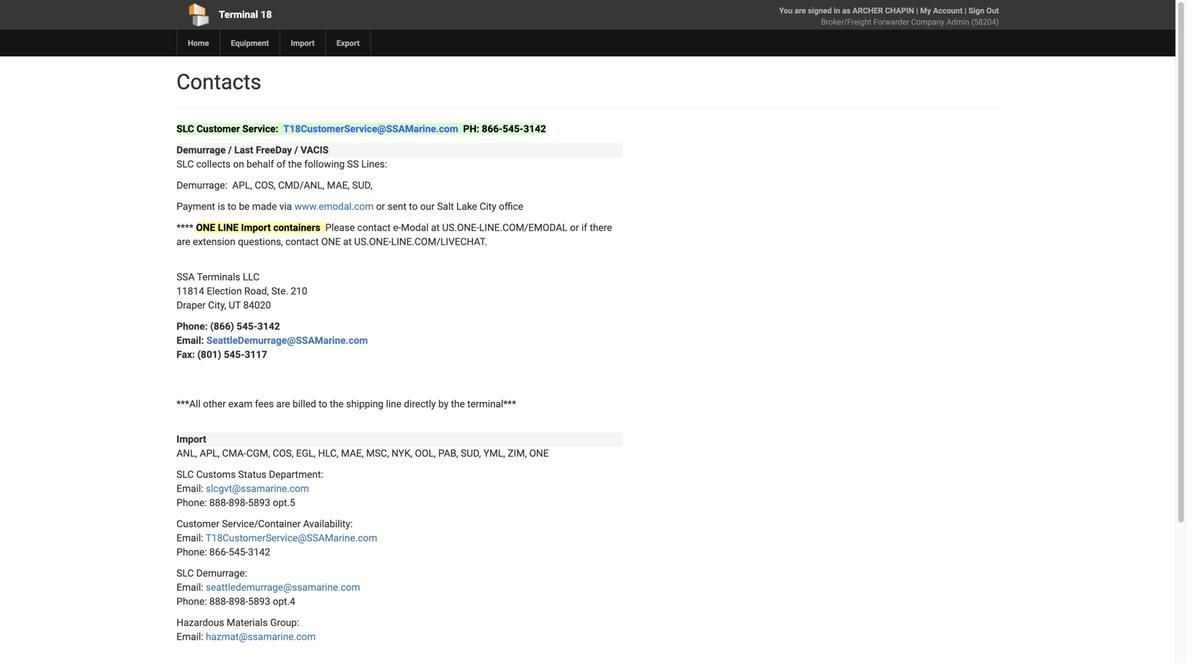 Task type: describe. For each thing, give the bounding box(es) containing it.
forwarder
[[874, 17, 910, 26]]

/container
[[254, 519, 301, 530]]

seattledemurrage@ssamarine.com link
[[207, 335, 368, 347]]

0 vertical spatial mae,
[[327, 180, 350, 191]]

you
[[780, 6, 793, 15]]

***all other exam fees are billed to the shipping line directly by the terminal***
[[177, 399, 516, 410]]

0 horizontal spatial contact
[[286, 236, 319, 248]]

modal
[[401, 222, 429, 234]]

msc,
[[366, 448, 389, 460]]

2 / from the left
[[295, 144, 298, 156]]

(801)
[[197, 349, 221, 361]]

line
[[386, 399, 402, 410]]

city
[[480, 201, 497, 213]]

export link
[[325, 30, 370, 57]]

lake
[[457, 201, 477, 213]]

export
[[337, 38, 360, 48]]

210
[[291, 286, 308, 297]]

slc customs status department: email: slcgvt@ssamarine.com phone: 888-898-5893 opt.5
[[177, 469, 323, 509]]

phone: inside slc demurrage: email: seattledemurrage@ssamarine.com phone: 888-898-5893 opt.4
[[177, 597, 207, 608]]

admin
[[947, 17, 970, 26]]

0 vertical spatial 3142
[[524, 123, 546, 135]]

hlc,
[[318, 448, 339, 460]]

1 horizontal spatial the
[[330, 399, 344, 410]]

on
[[233, 159, 244, 170]]

freeday
[[256, 144, 292, 156]]

line.com/livechat.
[[391, 236, 487, 248]]

5893 inside slc customs status department: email: slcgvt@ssamarine.com phone: 888-898-5893 opt.5
[[248, 498, 270, 509]]

0 vertical spatial 866-
[[482, 123, 503, 135]]

containers
[[273, 222, 321, 234]]

last
[[234, 144, 254, 156]]

email: inside hazardous materials group: email: hazmat@ssamarine.com
[[177, 632, 203, 643]]

other
[[203, 399, 226, 410]]

one inside please contact e-modal at us.one-line.com/emodal or if there are extension questions, contact one at us.one-line.com/livechat.
[[321, 236, 341, 248]]

email: for slc
[[177, 484, 203, 495]]

0 vertical spatial us.one-
[[442, 222, 479, 234]]

888- inside slc demurrage: email: seattledemurrage@ssamarine.com phone: 888-898-5893 opt.4
[[209, 597, 229, 608]]

1 / from the left
[[228, 144, 232, 156]]

anl,
[[177, 448, 197, 460]]

out
[[987, 6, 999, 15]]

shipping
[[346, 399, 384, 410]]

***all
[[177, 399, 201, 410]]

are inside you are signed in as archer chapin | my account | sign out broker/freight forwarder company admin (58204)
[[795, 6, 806, 15]]

terminals
[[197, 272, 240, 283]]

1 vertical spatial at
[[343, 236, 352, 248]]

1 vertical spatial mae,
[[341, 448, 364, 460]]

t18customerservice@ssamarine.com inside customer service /container availability: email: t18customerservice@ssamarine.com phone: 866-545-3142
[[206, 533, 377, 545]]

opt.4
[[273, 597, 295, 608]]

0 vertical spatial contact
[[358, 222, 391, 234]]

directly
[[404, 399, 436, 410]]

company
[[912, 17, 945, 26]]

contacts
[[177, 70, 262, 95]]

vacis
[[301, 144, 329, 156]]

1 vertical spatial cos,
[[273, 448, 294, 460]]

following
[[304, 159, 345, 170]]

**** one line import containers
[[177, 222, 323, 234]]

there
[[590, 222, 612, 234]]

545- right ph:
[[503, 123, 524, 135]]

payment is to be made via www.emodal.com or sent to our salt lake city office
[[177, 201, 524, 213]]

behalf
[[247, 159, 274, 170]]

fees are
[[255, 399, 290, 410]]

please contact e-modal at us.one-line.com/emodal or if there are extension questions, contact one at us.one-line.com/livechat.
[[177, 222, 612, 248]]

if
[[582, 222, 588, 234]]

ste.
[[271, 286, 288, 297]]

ph:
[[463, 123, 480, 135]]

collects
[[196, 159, 231, 170]]

service:
[[242, 123, 279, 135]]

1 horizontal spatial apl,
[[232, 180, 252, 191]]

545- right (801)
[[224, 349, 245, 361]]

seattledemurrage@ssamarine.com link
[[206, 582, 360, 594]]

line
[[218, 222, 239, 234]]

seattledemurrage@ssamarine.com
[[207, 335, 368, 347]]

account
[[934, 6, 963, 15]]

nyk,
[[392, 448, 413, 460]]

sent
[[388, 201, 407, 213]]

e-
[[393, 222, 401, 234]]

is
[[218, 201, 225, 213]]

898- inside slc customs status department: email: slcgvt@ssamarine.com phone: 888-898-5893 opt.5
[[229, 498, 248, 509]]

1 vertical spatial t18customerservice@ssamarine.com link
[[206, 533, 377, 545]]

0 horizontal spatial import
[[177, 434, 206, 446]]

payment
[[177, 201, 215, 213]]

slc collects on behalf of the following ss lines:
[[177, 159, 387, 170]]

equipment link
[[220, 30, 280, 57]]

status
[[238, 469, 267, 481]]

ssa terminals llc 11814 election road, ste. 210 draper city, ut 84020
[[177, 272, 308, 312]]

availability:
[[303, 519, 353, 530]]

phone: (866) 545-3142 email: seattledemurrage@ssamarine.com fax: (801) 545-3117
[[177, 321, 368, 361]]

2 horizontal spatial to
[[409, 201, 418, 213]]

salt
[[437, 201, 454, 213]]

in
[[834, 6, 841, 15]]

0 horizontal spatial apl,
[[200, 448, 220, 460]]

lines:
[[361, 159, 387, 170]]

or for sent
[[376, 201, 385, 213]]

customer inside customer service /container availability: email: t18customerservice@ssamarine.com phone: 866-545-3142
[[177, 519, 220, 530]]

via
[[280, 201, 292, 213]]

equipment
[[231, 38, 269, 48]]

ool,
[[415, 448, 436, 460]]

my account link
[[921, 6, 963, 15]]

1 horizontal spatial import
[[241, 222, 271, 234]]

slc customer service: t18customerservice@ssamarine.com ph: 866-545-3142
[[177, 123, 546, 135]]

2 horizontal spatial the
[[451, 399, 465, 410]]

0 vertical spatial t18customerservice@ssamarine.com
[[283, 123, 458, 135]]

terminal
[[219, 9, 258, 20]]

extension
[[193, 236, 236, 248]]

2 | from the left
[[965, 6, 967, 15]]

office
[[499, 201, 524, 213]]



Task type: vqa. For each thing, say whether or not it's contained in the screenshot.
up
no



Task type: locate. For each thing, give the bounding box(es) containing it.
email: for phone:
[[177, 335, 204, 347]]

mae, up www.emodal.com 'link'
[[327, 180, 350, 191]]

of
[[277, 159, 286, 170]]

898- up service in the bottom left of the page
[[229, 498, 248, 509]]

1 horizontal spatial sud,
[[461, 448, 481, 460]]

hazardous materials group: email: hazmat@ssamarine.com
[[177, 618, 316, 643]]

545- down 84020
[[237, 321, 258, 333]]

t18customerservice@ssamarine.com down /container
[[206, 533, 377, 545]]

t18customerservice@ssamarine.com link up lines:
[[283, 123, 458, 135]]

import inside "link"
[[291, 38, 315, 48]]

3 phone: from the top
[[177, 547, 207, 559]]

slc for slc collects on behalf of the following ss lines:
[[177, 159, 194, 170]]

are right you
[[795, 6, 806, 15]]

0 horizontal spatial 866-
[[209, 547, 229, 559]]

home link
[[177, 30, 220, 57]]

apl, up be
[[232, 180, 252, 191]]

866- inside customer service /container availability: email: t18customerservice@ssamarine.com phone: 866-545-3142
[[209, 547, 229, 559]]

2 vertical spatial 3142
[[248, 547, 270, 559]]

1 horizontal spatial contact
[[358, 222, 391, 234]]

email: inside slc customs status department: email: slcgvt@ssamarine.com phone: 888-898-5893 opt.5
[[177, 484, 203, 495]]

import link
[[280, 30, 325, 57]]

0 horizontal spatial sud,
[[352, 180, 373, 191]]

1 898- from the top
[[229, 498, 248, 509]]

terminal 18
[[219, 9, 272, 20]]

****
[[177, 222, 194, 234]]

0 vertical spatial sud,
[[352, 180, 373, 191]]

fax:
[[177, 349, 195, 361]]

phone: inside phone: (866) 545-3142 email: seattledemurrage@ssamarine.com fax: (801) 545-3117
[[177, 321, 208, 333]]

sign out link
[[969, 6, 999, 15]]

customer service /container availability: email: t18customerservice@ssamarine.com phone: 866-545-3142
[[177, 519, 377, 559]]

2 5893 from the top
[[248, 597, 270, 608]]

t18customerservice@ssamarine.com up lines:
[[283, 123, 458, 135]]

545- inside customer service /container availability: email: t18customerservice@ssamarine.com phone: 866-545-3142
[[229, 547, 248, 559]]

slc down demurrage
[[177, 159, 194, 170]]

888- down customs
[[209, 498, 229, 509]]

| left my
[[917, 6, 919, 15]]

hazmat@ssamarine.com link
[[206, 632, 316, 643]]

866- right ph:
[[482, 123, 503, 135]]

1 vertical spatial 866-
[[209, 547, 229, 559]]

our
[[420, 201, 435, 213]]

3 email: from the top
[[177, 533, 203, 545]]

phone: inside customer service /container availability: email: t18customerservice@ssamarine.com phone: 866-545-3142
[[177, 547, 207, 559]]

slcgvt@ssamarine.com
[[206, 484, 309, 495]]

0 horizontal spatial the
[[288, 159, 302, 170]]

demurrage
[[177, 144, 226, 156]]

4 email: from the top
[[177, 582, 203, 594]]

2 email: from the top
[[177, 484, 203, 495]]

at
[[431, 222, 440, 234], [343, 236, 352, 248]]

llc
[[243, 272, 260, 283]]

3142 inside phone: (866) 545-3142 email: seattledemurrage@ssamarine.com fax: (801) 545-3117
[[258, 321, 280, 333]]

us.one- down "lake"
[[442, 222, 479, 234]]

1 horizontal spatial /
[[295, 144, 298, 156]]

at up line.com/livechat.
[[431, 222, 440, 234]]

0 horizontal spatial |
[[917, 6, 919, 15]]

0 horizontal spatial one
[[196, 222, 215, 234]]

slc for slc customer service: t18customerservice@ssamarine.com ph: 866-545-3142
[[177, 123, 194, 135]]

broker/freight
[[822, 17, 872, 26]]

4 slc from the top
[[177, 568, 194, 580]]

2 horizontal spatial one
[[530, 448, 549, 460]]

(58204)
[[972, 17, 999, 26]]

0 vertical spatial customer
[[197, 123, 240, 135]]

| left sign
[[965, 6, 967, 15]]

1 vertical spatial apl,
[[200, 448, 220, 460]]

demurrage:
[[196, 568, 247, 580]]

1 vertical spatial 3142
[[258, 321, 280, 333]]

or left 'if'
[[570, 222, 579, 234]]

t18customerservice@ssamarine.com link
[[283, 123, 458, 135], [206, 533, 377, 545]]

1 horizontal spatial to
[[319, 399, 328, 410]]

0 vertical spatial import
[[291, 38, 315, 48]]

0 vertical spatial at
[[431, 222, 440, 234]]

one down the please
[[321, 236, 341, 248]]

0 vertical spatial t18customerservice@ssamarine.com link
[[283, 123, 458, 135]]

18
[[261, 9, 272, 20]]

archer
[[853, 6, 884, 15]]

3142 up seattledemurrage@ssamarine.com link
[[258, 321, 280, 333]]

888- inside slc customs status department: email: slcgvt@ssamarine.com phone: 888-898-5893 opt.5
[[209, 498, 229, 509]]

1 horizontal spatial 866-
[[482, 123, 503, 135]]

to left our
[[409, 201, 418, 213]]

sud, right pab, at bottom left
[[461, 448, 481, 460]]

service
[[222, 519, 254, 530]]

866- up demurrage: at the left
[[209, 547, 229, 559]]

slc left demurrage: at the left
[[177, 568, 194, 580]]

anl, apl, cma-cgm, cos, egl, hlc, mae, msc, nyk, ool, pab, sud, yml, zim, one
[[177, 448, 549, 460]]

home
[[188, 38, 209, 48]]

slc inside slc customs status department: email: slcgvt@ssamarine.com phone: 888-898-5893 opt.5
[[177, 469, 194, 481]]

www.emodal.com
[[295, 201, 374, 213]]

1 888- from the top
[[209, 498, 229, 509]]

demurrage / last freeday / vacis
[[177, 144, 329, 156]]

contact down containers
[[286, 236, 319, 248]]

0 vertical spatial 5893
[[248, 498, 270, 509]]

0 horizontal spatial at
[[343, 236, 352, 248]]

mae, right hlc,
[[341, 448, 364, 460]]

1 slc from the top
[[177, 123, 194, 135]]

at down the please
[[343, 236, 352, 248]]

/ left last at the top left of the page
[[228, 144, 232, 156]]

1 horizontal spatial are
[[795, 6, 806, 15]]

0 vertical spatial or
[[376, 201, 385, 213]]

0 horizontal spatial to
[[228, 201, 237, 213]]

0 vertical spatial cos,
[[255, 180, 276, 191]]

slcgvt@ssamarine.com link
[[206, 484, 309, 495]]

slc for slc demurrage: email: seattledemurrage@ssamarine.com phone: 888-898-5893 opt.4
[[177, 568, 194, 580]]

apl,
[[232, 180, 252, 191], [200, 448, 220, 460]]

or for if
[[570, 222, 579, 234]]

1 vertical spatial us.one-
[[354, 236, 391, 248]]

email: down demurrage: at the left
[[177, 582, 203, 594]]

sud, down ss
[[352, 180, 373, 191]]

3142 inside customer service /container availability: email: t18customerservice@ssamarine.com phone: 866-545-3142
[[248, 547, 270, 559]]

customs
[[196, 469, 236, 481]]

2 phone: from the top
[[177, 498, 207, 509]]

customer up demurrage
[[197, 123, 240, 135]]

one
[[196, 222, 215, 234], [321, 236, 341, 248], [530, 448, 549, 460]]

seattledemurrage@ssamarine.com
[[206, 582, 360, 594]]

1 5893 from the top
[[248, 498, 270, 509]]

exam
[[228, 399, 253, 410]]

1 vertical spatial customer
[[177, 519, 220, 530]]

phone: inside slc customs status department: email: slcgvt@ssamarine.com phone: 888-898-5893 opt.5
[[177, 498, 207, 509]]

1 vertical spatial import
[[241, 222, 271, 234]]

slc demurrage: email: seattledemurrage@ssamarine.com phone: 888-898-5893 opt.4
[[177, 568, 360, 608]]

slc for slc customs status department: email: slcgvt@ssamarine.com phone: 888-898-5893 opt.5
[[177, 469, 194, 481]]

email: inside customer service /container availability: email: t18customerservice@ssamarine.com phone: 866-545-3142
[[177, 533, 203, 545]]

email:
[[177, 335, 204, 347], [177, 484, 203, 495], [177, 533, 203, 545], [177, 582, 203, 594], [177, 632, 203, 643]]

signed
[[808, 6, 832, 15]]

contact left e-
[[358, 222, 391, 234]]

apl, up customs
[[200, 448, 220, 460]]

cos, left egl,
[[273, 448, 294, 460]]

898- inside slc demurrage: email: seattledemurrage@ssamarine.com phone: 888-898-5893 opt.4
[[229, 597, 248, 608]]

zim,
[[508, 448, 527, 460]]

1 email: from the top
[[177, 335, 204, 347]]

the right the by
[[451, 399, 465, 410]]

0 horizontal spatial /
[[228, 144, 232, 156]]

0 horizontal spatial us.one-
[[354, 236, 391, 248]]

mae,
[[327, 180, 350, 191], [341, 448, 364, 460]]

1 vertical spatial contact
[[286, 236, 319, 248]]

1 vertical spatial 888-
[[209, 597, 229, 608]]

sign
[[969, 6, 985, 15]]

email: down hazardous
[[177, 632, 203, 643]]

5 email: from the top
[[177, 632, 203, 643]]

5893 inside slc demurrage: email: seattledemurrage@ssamarine.com phone: 888-898-5893 opt.4
[[248, 597, 270, 608]]

customer left service in the bottom left of the page
[[177, 519, 220, 530]]

email: down customs
[[177, 484, 203, 495]]

5893 up materials
[[248, 597, 270, 608]]

import left export link
[[291, 38, 315, 48]]

us.one- down the please
[[354, 236, 391, 248]]

3 slc from the top
[[177, 469, 194, 481]]

billed
[[293, 399, 316, 410]]

you are signed in as archer chapin | my account | sign out broker/freight forwarder company admin (58204)
[[780, 6, 999, 26]]

email: up demurrage: at the left
[[177, 533, 203, 545]]

/ left vacis
[[295, 144, 298, 156]]

are
[[795, 6, 806, 15], [177, 236, 190, 248]]

1 horizontal spatial one
[[321, 236, 341, 248]]

slc
[[177, 123, 194, 135], [177, 159, 194, 170], [177, 469, 194, 481], [177, 568, 194, 580]]

t18customerservice@ssamarine.com
[[283, 123, 458, 135], [206, 533, 377, 545]]

898- up materials
[[229, 597, 248, 608]]

email: inside slc demurrage: email: seattledemurrage@ssamarine.com phone: 888-898-5893 opt.4
[[177, 582, 203, 594]]

1 vertical spatial one
[[321, 236, 341, 248]]

one up extension
[[196, 222, 215, 234]]

0 horizontal spatial are
[[177, 236, 190, 248]]

888- up hazardous
[[209, 597, 229, 608]]

cmd/anl,
[[278, 180, 325, 191]]

cos, up made
[[255, 180, 276, 191]]

draper
[[177, 300, 206, 312]]

to right billed
[[319, 399, 328, 410]]

customer
[[197, 123, 240, 135], [177, 519, 220, 530]]

city,
[[208, 300, 226, 312]]

0 vertical spatial are
[[795, 6, 806, 15]]

1 horizontal spatial at
[[431, 222, 440, 234]]

slc down 'anl,'
[[177, 469, 194, 481]]

2 898- from the top
[[229, 597, 248, 608]]

2 888- from the top
[[209, 597, 229, 608]]

cgm,
[[247, 448, 270, 460]]

0 vertical spatial 898-
[[229, 498, 248, 509]]

one right zim,
[[530, 448, 549, 460]]

slc up demurrage
[[177, 123, 194, 135]]

or left sent
[[376, 201, 385, 213]]

pab,
[[438, 448, 459, 460]]

are inside please contact e-modal at us.one-line.com/emodal or if there are extension questions, contact one at us.one-line.com/livechat.
[[177, 236, 190, 248]]

2 slc from the top
[[177, 159, 194, 170]]

or
[[376, 201, 385, 213], [570, 222, 579, 234]]

5893 down slcgvt@ssamarine.com
[[248, 498, 270, 509]]

|
[[917, 6, 919, 15], [965, 6, 967, 15]]

4 phone: from the top
[[177, 597, 207, 608]]

or inside please contact e-modal at us.one-line.com/emodal or if there are extension questions, contact one at us.one-line.com/livechat.
[[570, 222, 579, 234]]

3142 right ph:
[[524, 123, 546, 135]]

0 vertical spatial one
[[196, 222, 215, 234]]

materials
[[227, 618, 268, 629]]

by
[[439, 399, 449, 410]]

phone: down customs
[[177, 498, 207, 509]]

1 vertical spatial 5893
[[248, 597, 270, 608]]

ut
[[229, 300, 241, 312]]

department:
[[269, 469, 323, 481]]

group:
[[270, 618, 299, 629]]

0 vertical spatial apl,
[[232, 180, 252, 191]]

phone: down draper
[[177, 321, 208, 333]]

phone:
[[177, 321, 208, 333], [177, 498, 207, 509], [177, 547, 207, 559], [177, 597, 207, 608]]

email: up fax:
[[177, 335, 204, 347]]

email: inside phone: (866) 545-3142 email: seattledemurrage@ssamarine.com fax: (801) 545-3117
[[177, 335, 204, 347]]

please
[[325, 222, 355, 234]]

terminal 18 link
[[177, 0, 507, 30]]

as
[[843, 6, 851, 15]]

to right is
[[228, 201, 237, 213]]

1 vertical spatial sud,
[[461, 448, 481, 460]]

1 vertical spatial t18customerservice@ssamarine.com
[[206, 533, 377, 545]]

email: for customer
[[177, 533, 203, 545]]

1 horizontal spatial or
[[570, 222, 579, 234]]

1 | from the left
[[917, 6, 919, 15]]

are down ****
[[177, 236, 190, 248]]

cma-
[[222, 448, 247, 460]]

0 horizontal spatial or
[[376, 201, 385, 213]]

the left shipping
[[330, 399, 344, 410]]

1 vertical spatial 898-
[[229, 597, 248, 608]]

1 vertical spatial or
[[570, 222, 579, 234]]

898-
[[229, 498, 248, 509], [229, 597, 248, 608]]

my
[[921, 6, 932, 15]]

0 vertical spatial 888-
[[209, 498, 229, 509]]

1 horizontal spatial |
[[965, 6, 967, 15]]

t18customerservice@ssamarine.com link down /container
[[206, 533, 377, 545]]

the right the of
[[288, 159, 302, 170]]

phone: up hazardous
[[177, 597, 207, 608]]

slc inside slc demurrage: email: seattledemurrage@ssamarine.com phone: 888-898-5893 opt.4
[[177, 568, 194, 580]]

3142 down /container
[[248, 547, 270, 559]]

84020
[[243, 300, 271, 312]]

1 vertical spatial are
[[177, 236, 190, 248]]

1 horizontal spatial us.one-
[[442, 222, 479, 234]]

hazmat@ssamarine.com
[[206, 632, 316, 643]]

phone: up demurrage: at the left
[[177, 547, 207, 559]]

import up 'anl,'
[[177, 434, 206, 446]]

2 vertical spatial one
[[530, 448, 549, 460]]

made
[[252, 201, 277, 213]]

import
[[291, 38, 315, 48], [241, 222, 271, 234], [177, 434, 206, 446]]

2 vertical spatial import
[[177, 434, 206, 446]]

1 phone: from the top
[[177, 321, 208, 333]]

545-
[[503, 123, 524, 135], [237, 321, 258, 333], [224, 349, 245, 361], [229, 547, 248, 559]]

import up questions,
[[241, 222, 271, 234]]

545- up demurrage: at the left
[[229, 547, 248, 559]]

2 horizontal spatial import
[[291, 38, 315, 48]]



